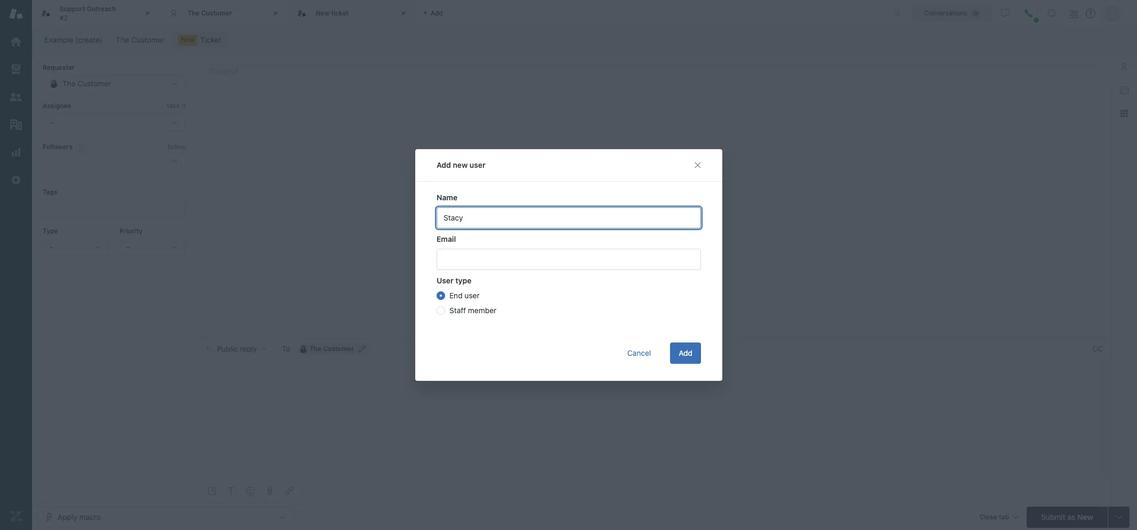 Task type: vqa. For each thing, say whether or not it's contained in the screenshot.
User at the left of the page
yes



Task type: locate. For each thing, give the bounding box(es) containing it.
add link (cmd k) image
[[285, 487, 293, 496]]

2 vertical spatial the customer
[[310, 345, 354, 353]]

staff member
[[449, 306, 496, 315]]

-
[[50, 243, 53, 252], [126, 243, 130, 252]]

zendesk products image
[[1070, 10, 1078, 18]]

1 horizontal spatial add
[[679, 349, 692, 358]]

customer left edit user icon
[[323, 345, 354, 353]]

add new user dialog
[[415, 149, 722, 381]]

add for add new user
[[436, 161, 451, 170]]

add inside add button
[[679, 349, 692, 358]]

the customer right the (create)
[[116, 35, 165, 44]]

2 vertical spatial the
[[310, 345, 322, 353]]

1 vertical spatial new
[[181, 36, 195, 44]]

priority
[[119, 227, 143, 235]]

add button
[[670, 343, 701, 364]]

edit user image
[[358, 346, 366, 353]]

customer inside secondary element
[[131, 35, 165, 44]]

the customer
[[188, 9, 232, 17], [116, 35, 165, 44], [310, 345, 354, 353]]

2 horizontal spatial the customer
[[310, 345, 354, 353]]

close image
[[270, 8, 281, 19]]

staff
[[449, 306, 466, 315]]

name
[[436, 193, 457, 202]]

submit as new
[[1042, 513, 1094, 522]]

- button
[[43, 239, 109, 256], [119, 239, 186, 256]]

1 horizontal spatial the customer
[[188, 9, 232, 17]]

0 horizontal spatial the
[[116, 35, 129, 44]]

new down the customer tab
[[181, 36, 195, 44]]

new right as at right
[[1078, 513, 1094, 522]]

0 horizontal spatial -
[[50, 243, 53, 252]]

#2
[[60, 14, 68, 22]]

0 horizontal spatial new
[[181, 36, 195, 44]]

admin image
[[9, 173, 23, 187]]

apps image
[[1120, 109, 1129, 118]]

1 horizontal spatial - button
[[119, 239, 186, 256]]

customer up new link
[[201, 9, 232, 17]]

0 vertical spatial add
[[436, 161, 451, 170]]

1 vertical spatial the
[[116, 35, 129, 44]]

tab containing support outreach
[[32, 0, 160, 27]]

0 horizontal spatial add
[[436, 161, 451, 170]]

- down the priority
[[126, 243, 130, 252]]

type
[[43, 227, 58, 235]]

0 horizontal spatial the customer
[[116, 35, 165, 44]]

the up new link
[[188, 9, 200, 17]]

tags
[[43, 188, 57, 196]]

2 close image from the left
[[398, 8, 409, 19]]

- for type
[[50, 243, 53, 252]]

zendesk support image
[[9, 7, 23, 21]]

1 - from the left
[[50, 243, 53, 252]]

add new user
[[436, 161, 485, 170]]

Name field
[[436, 207, 701, 229]]

add
[[436, 161, 451, 170], [679, 349, 692, 358]]

1 horizontal spatial the
[[188, 9, 200, 17]]

follow button
[[168, 142, 186, 152]]

tab
[[32, 0, 160, 27]]

customer
[[201, 9, 232, 17], [131, 35, 165, 44], [323, 345, 354, 353]]

1 horizontal spatial close image
[[398, 8, 409, 19]]

add left new
[[436, 161, 451, 170]]

new
[[316, 9, 330, 17], [181, 36, 195, 44], [1078, 513, 1094, 522]]

user up staff member
[[464, 291, 480, 300]]

new inside tab
[[316, 9, 330, 17]]

1 vertical spatial the customer
[[116, 35, 165, 44]]

submit
[[1042, 513, 1066, 522]]

organizations image
[[9, 118, 23, 132]]

cc
[[1093, 345, 1103, 354]]

new for new
[[181, 36, 195, 44]]

0 horizontal spatial - button
[[43, 239, 109, 256]]

assignee
[[43, 102, 71, 110]]

- button down the type
[[43, 239, 109, 256]]

new ticket tab
[[288, 0, 416, 27]]

example (create) button
[[37, 33, 110, 47]]

0 vertical spatial customer
[[201, 9, 232, 17]]

the
[[188, 9, 200, 17], [116, 35, 129, 44], [310, 345, 322, 353]]

it
[[182, 102, 186, 110]]

1 vertical spatial customer
[[131, 35, 165, 44]]

1 horizontal spatial new
[[316, 9, 330, 17]]

0 vertical spatial user
[[469, 161, 485, 170]]

user
[[469, 161, 485, 170], [464, 291, 480, 300]]

Public reply composer text field
[[202, 361, 1099, 383]]

1 vertical spatial add
[[679, 349, 692, 358]]

email
[[436, 235, 456, 244]]

user right new
[[469, 161, 485, 170]]

new left ticket
[[316, 9, 330, 17]]

new ticket
[[316, 9, 349, 17]]

1 vertical spatial user
[[464, 291, 480, 300]]

0 horizontal spatial close image
[[142, 8, 153, 19]]

2 horizontal spatial the
[[310, 345, 322, 353]]

the right customer@example.com image
[[310, 345, 322, 353]]

zendesk image
[[9, 510, 23, 524]]

ticket
[[331, 9, 349, 17]]

0 vertical spatial new
[[316, 9, 330, 17]]

the customer up new link
[[188, 9, 232, 17]]

- button for priority
[[119, 239, 186, 256]]

customers image
[[9, 90, 23, 104]]

the customer right customer@example.com image
[[310, 345, 354, 353]]

2 vertical spatial customer
[[323, 345, 354, 353]]

new inside secondary element
[[181, 36, 195, 44]]

the right the (create)
[[116, 35, 129, 44]]

customer left new link
[[131, 35, 165, 44]]

user
[[436, 276, 453, 285]]

the customer inside secondary element
[[116, 35, 165, 44]]

1 - button from the left
[[43, 239, 109, 256]]

2 - button from the left
[[119, 239, 186, 256]]

2 vertical spatial new
[[1078, 513, 1094, 522]]

close image
[[142, 8, 153, 19], [398, 8, 409, 19]]

cancel button
[[619, 343, 660, 364]]

end user
[[449, 291, 480, 300]]

0 vertical spatial the customer
[[188, 9, 232, 17]]

2 horizontal spatial customer
[[323, 345, 354, 353]]

add up public reply composer text field
[[679, 349, 692, 358]]

- down the type
[[50, 243, 53, 252]]

2 - from the left
[[126, 243, 130, 252]]

0 vertical spatial the
[[188, 9, 200, 17]]

cc button
[[1093, 345, 1103, 354]]

new
[[453, 161, 468, 170]]

0 horizontal spatial customer
[[131, 35, 165, 44]]

1 horizontal spatial customer
[[201, 9, 232, 17]]

support outreach #2
[[60, 5, 116, 22]]

- button down the priority
[[119, 239, 186, 256]]

1 horizontal spatial -
[[126, 243, 130, 252]]



Task type: describe. For each thing, give the bounding box(es) containing it.
end
[[449, 291, 462, 300]]

outreach
[[87, 5, 116, 13]]

new link
[[171, 33, 228, 47]]

new for new ticket
[[316, 9, 330, 17]]

reporting image
[[9, 146, 23, 159]]

to
[[282, 345, 290, 354]]

example (create)
[[44, 35, 103, 44]]

- button for type
[[43, 239, 109, 256]]

2 horizontal spatial new
[[1078, 513, 1094, 522]]

format text image
[[227, 487, 236, 496]]

the customer inside tab
[[188, 9, 232, 17]]

user type
[[436, 276, 471, 285]]

views image
[[9, 62, 23, 76]]

Subject field
[[207, 64, 1101, 77]]

(create)
[[75, 35, 103, 44]]

example
[[44, 35, 73, 44]]

the customer link
[[109, 33, 172, 47]]

customer@example.com image
[[299, 345, 308, 354]]

member
[[468, 306, 496, 315]]

insert emojis image
[[246, 487, 255, 496]]

follow
[[168, 143, 186, 151]]

the inside tab
[[188, 9, 200, 17]]

main element
[[0, 0, 32, 531]]

close modal image
[[694, 161, 702, 170]]

take
[[167, 102, 180, 110]]

as
[[1068, 513, 1076, 522]]

the inside secondary element
[[116, 35, 129, 44]]

secondary element
[[32, 29, 1137, 51]]

- for priority
[[126, 243, 130, 252]]

take it
[[167, 102, 186, 110]]

Email field
[[436, 249, 701, 270]]

customer context image
[[1120, 62, 1129, 71]]

support
[[60, 5, 85, 13]]

take it button
[[167, 101, 186, 112]]

1 close image from the left
[[142, 8, 153, 19]]

close image inside new ticket tab
[[398, 8, 409, 19]]

add for add
[[679, 349, 692, 358]]

type
[[455, 276, 471, 285]]

add attachment image
[[266, 487, 274, 496]]

draft mode image
[[208, 487, 217, 496]]

get help image
[[1086, 9, 1096, 18]]

tabs tab list
[[32, 0, 883, 27]]

customer inside tab
[[201, 9, 232, 17]]

conversations
[[925, 9, 968, 17]]

knowledge image
[[1120, 86, 1129, 94]]

get started image
[[9, 35, 23, 49]]

cancel
[[627, 349, 651, 358]]

the customer tab
[[160, 0, 288, 27]]

conversations button
[[913, 5, 992, 22]]



